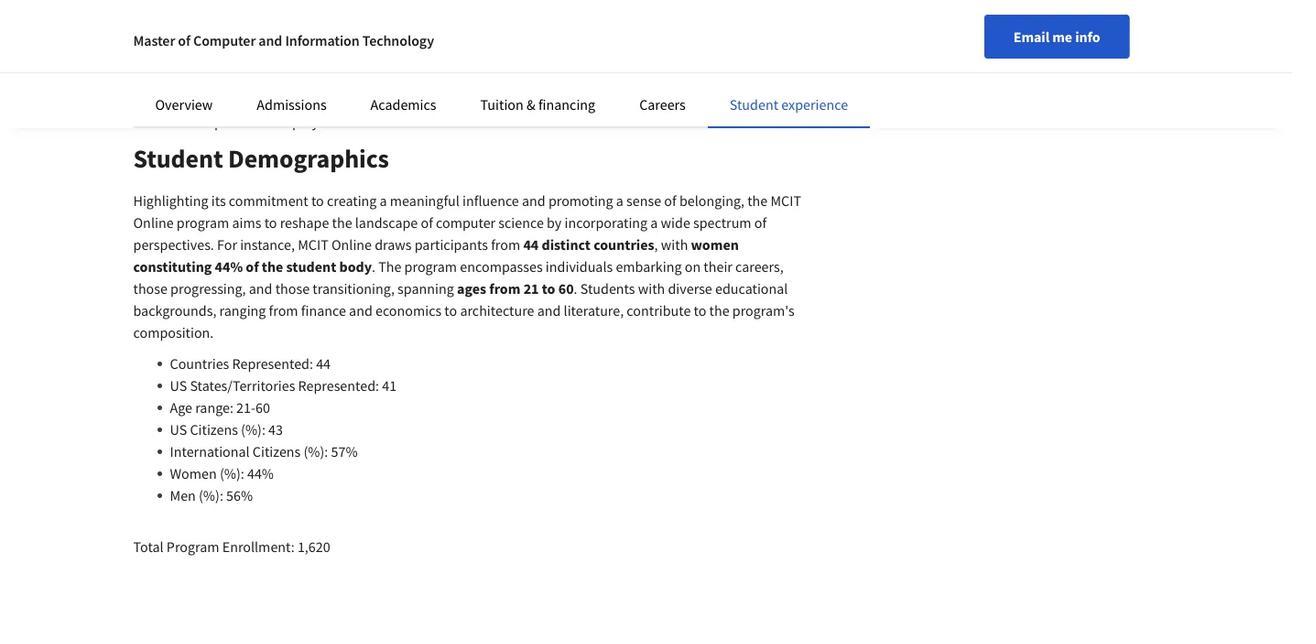 Task type: describe. For each thing, give the bounding box(es) containing it.
demographics
[[228, 142, 389, 174]]

academics link
[[371, 95, 436, 114]]

students inside . students with diverse educational backgrounds, ranging from finance and economics to architecture and literature, contribute to the program's composition.
[[580, 279, 635, 298]]

from inside (eir) program connects students with senior-level leaders from some of today's top tech companies. executives in residence will lead workshops, mentor students, provide networking opportunities, give students real-world perspectives on industry trends, and more. students can also partake in
[[555, 25, 584, 43]]

program
[[167, 538, 219, 556]]

encompasses
[[460, 257, 543, 276]]

lead
[[301, 47, 328, 65]]

technology
[[362, 31, 434, 49]]

(sparc), a summer competition where students can showcase their skills ​to potential employers.
[[133, 91, 805, 131]]

tech
[[709, 25, 736, 43]]

science
[[499, 213, 544, 232]]

2 vertical spatial in
[[624, 69, 635, 87]]

residence
[[133, 25, 199, 43]]

provide
[[512, 47, 559, 65]]

0 horizontal spatial in
[[200, 47, 212, 65]]

1 vertical spatial mcit
[[298, 235, 329, 254]]

women
[[691, 235, 739, 254]]

companies.
[[739, 25, 809, 43]]

and inside (eir) program connects students with senior-level leaders from some of today's top tech companies. executives in residence will lead workshops, mentor students, provide networking opportunities, give students real-world perspectives on industry trends, and more. students can also partake in
[[398, 69, 422, 87]]

for
[[217, 235, 237, 254]]

its
[[211, 191, 226, 210]]

with inside . students with diverse educational backgrounds, ranging from finance and economics to architecture and literature, contribute to the program's composition.
[[638, 279, 665, 298]]

tuition & financing
[[480, 95, 595, 114]]

0 vertical spatial students
[[347, 25, 400, 43]]

email me info
[[1014, 27, 1100, 46]]

men
[[170, 486, 196, 505]]

where
[[623, 91, 661, 109]]

the
[[378, 257, 402, 276]]

embarking
[[616, 257, 682, 276]]

international
[[170, 442, 250, 461]]

give
[[725, 47, 750, 65]]

(eir)
[[202, 25, 230, 43]]

real-
[[133, 69, 161, 87]]

21
[[524, 279, 539, 298]]

me
[[1053, 27, 1073, 46]]

to down 'diverse'
[[694, 301, 706, 320]]

with for ,
[[661, 235, 688, 254]]

info
[[1075, 27, 1100, 46]]

experience
[[781, 95, 848, 114]]

countries represented: 44 us states/territories represented: 41 age range: 21-60 us citizens (%): 43 international citizens (%): 57% women (%): 44% men (%): 56%
[[170, 354, 397, 505]]

from down 'encompasses'
[[489, 279, 521, 298]]

workshops,
[[331, 47, 401, 65]]

2 us from the top
[[170, 420, 187, 439]]

industry
[[298, 69, 349, 87]]

literature,
[[564, 301, 624, 320]]

women constituting 44% of the student body
[[133, 235, 739, 276]]

1 horizontal spatial citizens
[[253, 442, 301, 461]]

tuition & financing link
[[480, 95, 595, 114]]

of inside women constituting 44% of the student body
[[246, 257, 259, 276]]

advancement,
[[133, 91, 226, 109]]

commitment
[[229, 191, 308, 210]]

range:
[[195, 398, 233, 417]]

1 horizontal spatial 60
[[558, 279, 574, 298]]

email me info button
[[984, 15, 1130, 59]]

transitioning,
[[313, 279, 395, 298]]

to right 21
[[542, 279, 555, 298]]

the down creating
[[332, 213, 352, 232]]

by
[[547, 213, 562, 232]]

student
[[286, 257, 336, 276]]

countries
[[594, 235, 654, 254]]

can inside (sparc), a summer competition where students can showcase their skills ​to potential employers.
[[720, 91, 742, 109]]

age
[[170, 398, 192, 417]]

(%): left 43
[[241, 420, 266, 439]]

with for students
[[403, 25, 430, 43]]

master
[[133, 31, 175, 49]]

their inside . the program encompasses individuals embarking on their careers, those progressing, and those transitioning, spanning
[[704, 257, 733, 276]]

a left wide
[[651, 213, 658, 232]]

student experience
[[730, 95, 848, 114]]

educational
[[715, 279, 788, 298]]

overview link
[[155, 95, 213, 114]]

wide
[[661, 213, 690, 232]]

composition.
[[133, 323, 214, 342]]

43
[[268, 420, 283, 439]]

0 vertical spatial citizens
[[190, 420, 238, 439]]

41
[[382, 376, 397, 395]]

showcase
[[745, 91, 805, 109]]

perspectives
[[199, 69, 276, 87]]

spectrum
[[693, 213, 752, 232]]

women
[[170, 464, 217, 483]]

belonging,
[[679, 191, 745, 210]]

perspectives.
[[133, 235, 214, 254]]

0 vertical spatial 44
[[523, 235, 539, 254]]

and inside . the program encompasses individuals embarking on their careers, those progressing, and those transitioning, spanning
[[249, 279, 272, 298]]

distinct
[[542, 235, 591, 254]]

the up spectrum on the top of the page
[[747, 191, 768, 210]]

tuition
[[480, 95, 524, 114]]

and down transitioning, at the left top
[[349, 301, 373, 320]]

of right spectrum on the top of the page
[[754, 213, 767, 232]]

&
[[527, 95, 536, 114]]

2 those from the left
[[275, 279, 310, 298]]

total
[[133, 538, 164, 556]]

economics
[[375, 301, 442, 320]]

ages from 21 to 60
[[457, 279, 574, 298]]

potential
[[214, 113, 270, 131]]

creating
[[327, 191, 377, 210]]

careers,
[[736, 257, 784, 276]]

employers.
[[273, 113, 341, 131]]

will
[[277, 47, 299, 65]]

1 us from the top
[[170, 376, 187, 395]]

some
[[587, 25, 620, 43]]

44 distinct countries , with
[[523, 235, 691, 254]]

level
[[475, 25, 504, 43]]

executives inside (eir) program connects students with senior-level leaders from some of today's top tech companies. executives in residence will lead workshops, mentor students, provide networking opportunities, give students real-world perspectives on industry trends, and more. students can also partake in
[[133, 47, 197, 65]]

,
[[654, 235, 658, 254]]



Task type: locate. For each thing, give the bounding box(es) containing it.
side
[[638, 69, 666, 87]]

promoting
[[548, 191, 613, 210]]

students inside (sparc), a summer competition where students can showcase their skills ​to potential employers.
[[664, 91, 717, 109]]

us down age
[[170, 420, 187, 439]]

44% inside women constituting 44% of the student body
[[215, 257, 243, 276]]

students up workshops,
[[347, 25, 400, 43]]

can
[[521, 69, 543, 87], [720, 91, 742, 109]]

0 vertical spatial student
[[730, 95, 779, 114]]

their left skills
[[133, 113, 162, 131]]

and right computer
[[259, 31, 282, 49]]

overview
[[155, 95, 213, 114]]

student down the for
[[730, 95, 779, 114]]

finance
[[301, 301, 346, 320]]

students up literature,
[[580, 279, 635, 298]]

architecture
[[460, 301, 534, 320]]

. left the
[[372, 257, 375, 276]]

executives down 'residence'
[[133, 47, 197, 65]]

financing
[[538, 95, 595, 114]]

information
[[285, 31, 360, 49]]

partake
[[574, 69, 621, 87]]

mentor
[[404, 47, 450, 65]]

0 vertical spatial students
[[463, 69, 518, 87]]

0 horizontal spatial executives
[[133, 47, 197, 65]]

from up 'encompasses'
[[491, 235, 520, 254]]

0 horizontal spatial mcit
[[298, 235, 329, 254]]

body
[[339, 257, 372, 276]]

of right 'some'
[[623, 25, 636, 43]]

of up wide
[[664, 191, 677, 210]]

2 vertical spatial students
[[664, 91, 717, 109]]

to down ages
[[445, 301, 457, 320]]

0 horizontal spatial their
[[133, 113, 162, 131]]

. inside . the program encompasses individuals embarking on their careers, those progressing, and those transitioning, spanning
[[372, 257, 375, 276]]

total program enrollment: 1,620
[[133, 538, 330, 556]]

collaboration
[[335, 91, 423, 109]]

57%
[[331, 442, 358, 461]]

44% inside countries represented: 44 us states/territories represented: 41 age range: 21-60 us citizens (%): 43 international citizens (%): 57% women (%): 44% men (%): 56%
[[247, 464, 274, 483]]

1 horizontal spatial online
[[331, 235, 372, 254]]

students down students,
[[463, 69, 518, 87]]

44% up 56%
[[247, 464, 274, 483]]

and up ranging
[[249, 279, 272, 298]]

on down will at the left top of the page
[[279, 69, 295, 87]]

2 horizontal spatial students
[[753, 47, 806, 65]]

students
[[463, 69, 518, 87], [580, 279, 635, 298]]

1 vertical spatial can
[[720, 91, 742, 109]]

0 vertical spatial .
[[372, 257, 375, 276]]

1 horizontal spatial in
[[624, 69, 635, 87]]

program inside (eir) program connects students with senior-level leaders from some of today's top tech companies. executives in residence will lead workshops, mentor students, provide networking opportunities, give students real-world perspectives on industry trends, and more. students can also partake in
[[233, 25, 286, 43]]

of down "meaningful"
[[421, 213, 433, 232]]

connects
[[289, 25, 344, 43]]

and up academics
[[398, 69, 422, 87]]

. the program encompasses individuals embarking on their careers, those progressing, and those transitioning, spanning
[[133, 257, 784, 298]]

mcit up careers,
[[771, 191, 801, 210]]

backgrounds,
[[133, 301, 217, 320]]

us up age
[[170, 376, 187, 395]]

citizens down range:
[[190, 420, 238, 439]]

draws
[[375, 235, 412, 254]]

student experience link
[[730, 95, 848, 114]]

with right ,
[[661, 235, 688, 254]]

0 vertical spatial represented:
[[232, 354, 313, 373]]

0 horizontal spatial on
[[279, 69, 295, 87]]

ranging
[[219, 301, 266, 320]]

top
[[686, 25, 706, 43]]

the down 'diverse'
[[709, 301, 730, 320]]

1 those from the left
[[133, 279, 168, 298]]

program
[[233, 25, 286, 43], [177, 213, 229, 232], [404, 257, 457, 276]]

on inside . the program encompasses individuals embarking on their careers, those progressing, and those transitioning, spanning
[[685, 257, 701, 276]]

executives
[[713, 3, 782, 21], [133, 47, 197, 65]]

. students with diverse educational backgrounds, ranging from finance and economics to architecture and literature, contribute to the program's composition.
[[133, 279, 795, 342]]

60 up 43
[[256, 398, 270, 417]]

1 horizontal spatial their
[[704, 257, 733, 276]]

admissions
[[257, 95, 327, 114]]

1 horizontal spatial executives
[[713, 3, 782, 21]]

on inside (eir) program connects students with senior-level leaders from some of today's top tech companies. executives in residence will lead workshops, mentor students, provide networking opportunities, give students real-world perspectives on industry trends, and more. students can also partake in
[[279, 69, 295, 87]]

(%): left "57%"
[[304, 442, 328, 461]]

. for students
[[574, 279, 578, 298]]

1 horizontal spatial mcit
[[771, 191, 801, 210]]

a left summer
[[482, 91, 489, 109]]

with inside (eir) program connects students with senior-level leaders from some of today's top tech companies. executives in residence will lead workshops, mentor students, provide networking opportunities, give students real-world perspectives on industry trends, and more. students can also partake in
[[403, 25, 430, 43]]

ages
[[457, 279, 486, 298]]

of down the instance,
[[246, 257, 259, 276]]

student demographics
[[133, 142, 389, 174]]

of
[[623, 25, 636, 43], [178, 31, 190, 49], [664, 191, 677, 210], [421, 213, 433, 232], [754, 213, 767, 232], [246, 257, 259, 276]]

and inside highlighting its commitment to creating a meaningful influence and promoting a sense of belonging, the mcit online program aims to reshape the landscape of computer science by incorporating a wide spectrum of perspectives. for instance, mcit online draws participants from
[[522, 191, 546, 210]]

highlighting its commitment to creating a meaningful influence and promoting a sense of belonging, the mcit online program aims to reshape the landscape of computer science by incorporating a wide spectrum of perspectives. for instance, mcit online draws participants from
[[133, 191, 801, 254]]

in up companies. on the top of the page
[[785, 3, 797, 21]]

individuals
[[546, 257, 613, 276]]

0 vertical spatial with
[[403, 25, 430, 43]]

citizens down 43
[[253, 442, 301, 461]]

admissions link
[[257, 95, 327, 114]]

0 horizontal spatial can
[[521, 69, 543, 87]]

those down student
[[275, 279, 310, 298]]

44 inside countries represented: 44 us states/territories represented: 41 age range: 21-60 us citizens (%): 43 international citizens (%): 57% women (%): 44% men (%): 56%
[[316, 354, 331, 373]]

1 vertical spatial their
[[704, 257, 733, 276]]

can down the for
[[720, 91, 742, 109]]

(%): up 56%
[[220, 464, 244, 483]]

on
[[279, 69, 295, 87], [685, 257, 701, 276]]

those down constituting
[[133, 279, 168, 298]]

21-
[[236, 398, 256, 417]]

0 vertical spatial online
[[133, 213, 174, 232]]

executives up tech
[[713, 3, 782, 21]]

opportunities,
[[635, 47, 722, 65]]

1 horizontal spatial 44
[[523, 235, 539, 254]]

1 vertical spatial 60
[[256, 398, 270, 417]]

summer
[[492, 91, 543, 109]]

mcit up student
[[298, 235, 329, 254]]

online up body
[[331, 235, 372, 254]]

of right master
[[178, 31, 190, 49]]

2 horizontal spatial in
[[785, 3, 797, 21]]

participants
[[415, 235, 488, 254]]

skills
[[165, 113, 196, 131]]

competition
[[546, 91, 620, 109]]

from left 'some'
[[555, 25, 584, 43]]

0 horizontal spatial 44
[[316, 354, 331, 373]]

of inside (eir) program connects students with senior-level leaders from some of today's top tech companies. executives in residence will lead workshops, mentor students, provide networking opportunities, give students real-world perspectives on industry trends, and more. students can also partake in
[[623, 25, 636, 43]]

0 horizontal spatial .
[[372, 257, 375, 276]]

and down industry
[[307, 91, 332, 109]]

more.
[[425, 69, 460, 87]]

0 vertical spatial their
[[133, 113, 162, 131]]

0 vertical spatial program
[[233, 25, 286, 43]]

student down skills
[[133, 142, 223, 174]]

1 vertical spatial 44
[[316, 354, 331, 373]]

. for the
[[372, 257, 375, 276]]

world
[[161, 69, 196, 87]]

1 horizontal spatial .
[[574, 279, 578, 298]]

1 vertical spatial online
[[331, 235, 372, 254]]

0 horizontal spatial citizens
[[190, 420, 238, 439]]

with down embarking
[[638, 279, 665, 298]]

executives in residence
[[133, 3, 797, 43]]

their inside (sparc), a summer competition where students can showcase their skills ​to potential employers.
[[133, 113, 162, 131]]

1 horizontal spatial those
[[275, 279, 310, 298]]

0 horizontal spatial 44%
[[215, 257, 243, 276]]

diverse
[[668, 279, 712, 298]]

the down the instance,
[[262, 257, 283, 276]]

online down highlighting
[[133, 213, 174, 232]]

represented: left 41
[[298, 376, 379, 395]]

. down the individuals
[[574, 279, 578, 298]]

1 vertical spatial students
[[580, 279, 635, 298]]

master of computer and information technology
[[133, 31, 434, 49]]

with up mentor
[[403, 25, 430, 43]]

aims
[[232, 213, 261, 232]]

countries
[[170, 354, 229, 373]]

1 horizontal spatial 44%
[[247, 464, 274, 483]]

email
[[1014, 27, 1050, 46]]

0 horizontal spatial 60
[[256, 398, 270, 417]]

their
[[133, 113, 162, 131], [704, 257, 733, 276]]

instance,
[[240, 235, 295, 254]]

to down commitment
[[264, 213, 277, 232]]

trends,
[[352, 69, 395, 87]]

states/territories
[[190, 376, 295, 395]]

44
[[523, 235, 539, 254], [316, 354, 331, 373]]

student
[[730, 95, 779, 114], [133, 142, 223, 174]]

0 vertical spatial on
[[279, 69, 295, 87]]

60 inside countries represented: 44 us states/territories represented: 41 age range: 21-60 us citizens (%): 43 international citizens (%): 57% women (%): 44% men (%): 56%
[[256, 398, 270, 417]]

student for student experience
[[730, 95, 779, 114]]

computer
[[193, 31, 256, 49]]

2 vertical spatial program
[[404, 257, 457, 276]]

program's
[[733, 301, 795, 320]]

1 horizontal spatial students
[[664, 91, 717, 109]]

0 horizontal spatial those
[[133, 279, 168, 298]]

in down '(eir)'
[[200, 47, 212, 65]]

1 vertical spatial in
[[200, 47, 212, 65]]

and up science
[[522, 191, 546, 210]]

1 vertical spatial students
[[753, 47, 806, 65]]

program up spanning
[[404, 257, 457, 276]]

. inside . students with diverse educational backgrounds, ranging from finance and economics to architecture and literature, contribute to the program's composition.
[[574, 279, 578, 298]]

from left finance
[[269, 301, 298, 320]]

1 vertical spatial represented:
[[298, 376, 379, 395]]

1 vertical spatial program
[[177, 213, 229, 232]]

from inside . students with diverse educational backgrounds, ranging from finance and economics to architecture and literature, contribute to the program's composition.
[[269, 301, 298, 320]]

56%
[[226, 486, 253, 505]]

0 horizontal spatial students
[[463, 69, 518, 87]]

and
[[259, 31, 282, 49], [398, 69, 422, 87], [307, 91, 332, 109], [522, 191, 546, 210], [249, 279, 272, 298], [349, 301, 373, 320], [537, 301, 561, 320]]

side projects for advancement, refinement and collaboration
[[133, 69, 744, 109]]

for
[[725, 69, 744, 87]]

can down provide
[[521, 69, 543, 87]]

program down its
[[177, 213, 229, 232]]

and inside side projects for advancement, refinement and collaboration
[[307, 91, 332, 109]]

program inside . the program encompasses individuals embarking on their careers, those progressing, and those transitioning, spanning
[[404, 257, 457, 276]]

0 vertical spatial us
[[170, 376, 187, 395]]

represented:
[[232, 354, 313, 373], [298, 376, 379, 395]]

program up residence at left
[[233, 25, 286, 43]]

on up 'diverse'
[[685, 257, 701, 276]]

(%): right men
[[199, 486, 223, 505]]

enrollment:
[[222, 538, 295, 556]]

1 horizontal spatial program
[[233, 25, 286, 43]]

can inside (eir) program connects students with senior-level leaders from some of today's top tech companies. executives in residence will lead workshops, mentor students, provide networking opportunities, give students real-world perspectives on industry trends, and more. students can also partake in
[[521, 69, 543, 87]]

0 horizontal spatial student
[[133, 142, 223, 174]]

incorporating
[[565, 213, 648, 232]]

1 vertical spatial on
[[685, 257, 701, 276]]

to up reshape
[[311, 191, 324, 210]]

the inside women constituting 44% of the student body
[[262, 257, 283, 276]]

2 vertical spatial with
[[638, 279, 665, 298]]

44 down finance
[[316, 354, 331, 373]]

1 horizontal spatial student
[[730, 95, 779, 114]]

1 vertical spatial executives
[[133, 47, 197, 65]]

1 horizontal spatial can
[[720, 91, 742, 109]]

0 vertical spatial 44%
[[215, 257, 243, 276]]

senior-
[[433, 25, 475, 43]]

0 horizontal spatial students
[[347, 25, 400, 43]]

students down the projects
[[664, 91, 717, 109]]

students inside (eir) program connects students with senior-level leaders from some of today's top tech companies. executives in residence will lead workshops, mentor students, provide networking opportunities, give students real-world perspectives on industry trends, and more. students can also partake in
[[463, 69, 518, 87]]

spanning
[[398, 279, 454, 298]]

1 vertical spatial 44%
[[247, 464, 274, 483]]

and down 21
[[537, 301, 561, 320]]

a left 'sense'
[[616, 191, 624, 210]]

2 horizontal spatial program
[[404, 257, 457, 276]]

1 vertical spatial us
[[170, 420, 187, 439]]

1 vertical spatial with
[[661, 235, 688, 254]]

careers link
[[639, 95, 686, 114]]

(eir) program connects students with senior-level leaders from some of today's top tech companies. executives in residence will lead workshops, mentor students, provide networking opportunities, give students real-world perspectives on industry trends, and more. students can also partake in
[[133, 25, 809, 87]]

44% down for
[[215, 257, 243, 276]]

students down companies. on the top of the page
[[753, 47, 806, 65]]

in inside executives in residence
[[785, 3, 797, 21]]

constituting
[[133, 257, 212, 276]]

executives inside executives in residence
[[713, 3, 782, 21]]

0 vertical spatial executives
[[713, 3, 782, 21]]

0 vertical spatial mcit
[[771, 191, 801, 210]]

0 horizontal spatial program
[[177, 213, 229, 232]]

the inside . students with diverse educational backgrounds, ranging from finance and economics to architecture and literature, contribute to the program's composition.
[[709, 301, 730, 320]]

program inside highlighting its commitment to creating a meaningful influence and promoting a sense of belonging, the mcit online program aims to reshape the landscape of computer science by incorporating a wide spectrum of perspectives. for instance, mcit online draws participants from
[[177, 213, 229, 232]]

60 down the individuals
[[558, 279, 574, 298]]

1 vertical spatial citizens
[[253, 442, 301, 461]]

0 horizontal spatial online
[[133, 213, 174, 232]]

0 vertical spatial in
[[785, 3, 797, 21]]

from inside highlighting its commitment to creating a meaningful influence and promoting a sense of belonging, the mcit online program aims to reshape the landscape of computer science by incorporating a wide spectrum of perspectives. for instance, mcit online draws participants from
[[491, 235, 520, 254]]

44 down science
[[523, 235, 539, 254]]

refinement
[[229, 91, 304, 109]]

in left side
[[624, 69, 635, 87]]

highlighting
[[133, 191, 208, 210]]

a inside (sparc), a summer competition where students can showcase their skills ​to potential employers.
[[482, 91, 489, 109]]

1 horizontal spatial students
[[580, 279, 635, 298]]

citizens
[[190, 420, 238, 439], [253, 442, 301, 461]]

1 horizontal spatial on
[[685, 257, 701, 276]]

reshape
[[280, 213, 329, 232]]

0 vertical spatial 60
[[558, 279, 574, 298]]

1 vertical spatial .
[[574, 279, 578, 298]]

0 vertical spatial can
[[521, 69, 543, 87]]

represented: up "states/territories"
[[232, 354, 313, 373]]

their down women
[[704, 257, 733, 276]]

student for student demographics
[[133, 142, 223, 174]]

a up landscape
[[380, 191, 387, 210]]

1 vertical spatial student
[[133, 142, 223, 174]]



Task type: vqa. For each thing, say whether or not it's contained in the screenshot.
search box
no



